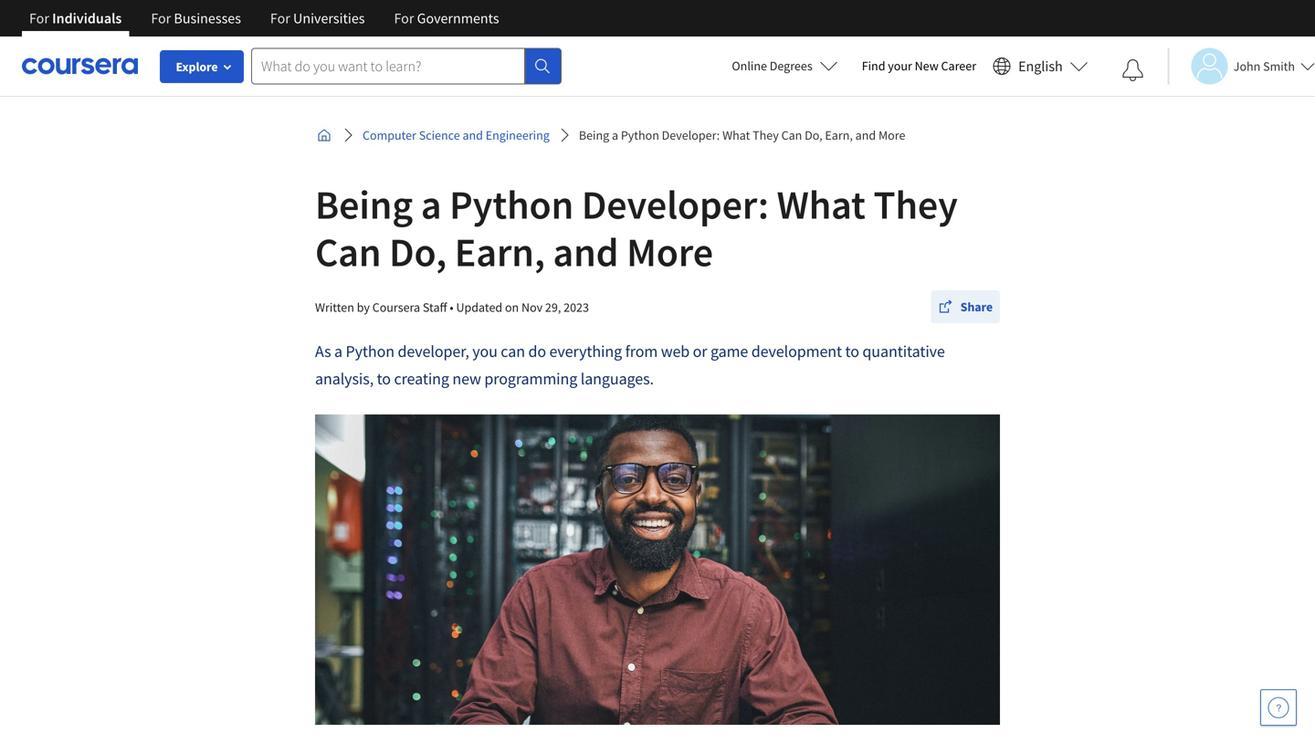 Task type: locate. For each thing, give the bounding box(es) containing it.
businesses
[[174, 9, 241, 27]]

everything
[[549, 341, 622, 362]]

for up what do you want to learn? text box
[[394, 9, 414, 27]]

1 horizontal spatial a
[[421, 179, 442, 230]]

2 vertical spatial python
[[346, 341, 395, 362]]

help center image
[[1268, 697, 1290, 719]]

to left creating on the left
[[377, 369, 391, 389]]

share button
[[931, 290, 1000, 323], [931, 290, 1000, 323]]

they
[[753, 127, 779, 143], [874, 179, 958, 230]]

programming
[[484, 369, 577, 389]]

for for individuals
[[29, 9, 49, 27]]

1 horizontal spatial to
[[845, 341, 859, 362]]

0 horizontal spatial python
[[346, 341, 395, 362]]

and down find
[[856, 127, 876, 143]]

governments
[[417, 9, 499, 27]]

earn, up on
[[455, 227, 545, 277]]

and
[[463, 127, 483, 143], [856, 127, 876, 143], [553, 227, 619, 277]]

1 horizontal spatial what
[[777, 179, 866, 230]]

0 horizontal spatial and
[[463, 127, 483, 143]]

0 vertical spatial do,
[[805, 127, 823, 143]]

1 vertical spatial they
[[874, 179, 958, 230]]

1 vertical spatial developer:
[[582, 179, 769, 230]]

2 horizontal spatial a
[[612, 127, 618, 143]]

1 for from the left
[[29, 9, 49, 27]]

do, up staff
[[389, 227, 447, 277]]

4 for from the left
[[394, 9, 414, 27]]

quantitative
[[863, 341, 945, 362]]

game
[[711, 341, 748, 362]]

being a python developer: what they can do, earn, and more link
[[572, 119, 913, 152]]

for left 'businesses'
[[151, 9, 171, 27]]

coursera
[[372, 299, 420, 316]]

a
[[612, 127, 618, 143], [421, 179, 442, 230], [334, 341, 343, 362]]

1 vertical spatial being
[[315, 179, 413, 230]]

online degrees
[[732, 58, 813, 74]]

python
[[621, 127, 659, 143], [450, 179, 574, 230], [346, 341, 395, 362]]

computer science and engineering link
[[355, 119, 557, 152]]

1 vertical spatial more
[[627, 227, 713, 277]]

being a python developer: what they can do, earn, and more
[[579, 127, 906, 143], [315, 179, 958, 277]]

to
[[845, 341, 859, 362], [377, 369, 391, 389]]

find
[[862, 58, 886, 74]]

creating
[[394, 369, 449, 389]]

1 horizontal spatial more
[[879, 127, 906, 143]]

0 vertical spatial more
[[879, 127, 906, 143]]

can up 'written'
[[315, 227, 381, 277]]

0 vertical spatial being
[[579, 127, 609, 143]]

1 horizontal spatial they
[[874, 179, 958, 230]]

1 horizontal spatial can
[[781, 127, 802, 143]]

1 vertical spatial being a python developer: what they can do, earn, and more
[[315, 179, 958, 277]]

what
[[723, 127, 750, 143], [777, 179, 866, 230]]

0 vertical spatial they
[[753, 127, 779, 143]]

1 vertical spatial earn,
[[455, 227, 545, 277]]

1 vertical spatial can
[[315, 227, 381, 277]]

as a python developer, you can do everything from web or game development to quantitative analysis, to creating new programming languages.
[[315, 341, 945, 389]]

earn,
[[825, 127, 853, 143], [455, 227, 545, 277]]

0 horizontal spatial they
[[753, 127, 779, 143]]

for individuals
[[29, 9, 122, 27]]

0 vertical spatial what
[[723, 127, 750, 143]]

for left universities
[[270, 9, 290, 27]]

can
[[781, 127, 802, 143], [315, 227, 381, 277]]

being
[[579, 127, 609, 143], [315, 179, 413, 230]]

0 vertical spatial developer:
[[662, 127, 720, 143]]

0 vertical spatial python
[[621, 127, 659, 143]]

for for universities
[[270, 9, 290, 27]]

0 vertical spatial can
[[781, 127, 802, 143]]

0 horizontal spatial can
[[315, 227, 381, 277]]

1 horizontal spatial python
[[450, 179, 574, 230]]

do,
[[805, 127, 823, 143], [389, 227, 447, 277]]

0 horizontal spatial earn,
[[455, 227, 545, 277]]

1 vertical spatial do,
[[389, 227, 447, 277]]

do, down degrees
[[805, 127, 823, 143]]

1 vertical spatial what
[[777, 179, 866, 230]]

for governments
[[394, 9, 499, 27]]

can down degrees
[[781, 127, 802, 143]]

•
[[450, 299, 454, 316]]

your
[[888, 58, 912, 74]]

2 for from the left
[[151, 9, 171, 27]]

john smith
[[1234, 58, 1295, 74]]

[featured image] a python developer in a maroon shirt stands in front of computer servers and smiles at the camera. image
[[315, 415, 1000, 725]]

0 vertical spatial being a python developer: what they can do, earn, and more
[[579, 127, 906, 143]]

developer:
[[662, 127, 720, 143], [582, 179, 769, 230]]

2 vertical spatial a
[[334, 341, 343, 362]]

online
[[732, 58, 767, 74]]

for left individuals at the left top of the page
[[29, 9, 49, 27]]

being down computer at left top
[[315, 179, 413, 230]]

can
[[501, 341, 525, 362]]

computer
[[363, 127, 416, 143]]

None search field
[[251, 48, 562, 84]]

1 horizontal spatial earn,
[[825, 127, 853, 143]]

to left quantitative
[[845, 341, 859, 362]]

for
[[29, 9, 49, 27], [151, 9, 171, 27], [270, 9, 290, 27], [394, 9, 414, 27]]

and right "science"
[[463, 127, 483, 143]]

0 horizontal spatial being
[[315, 179, 413, 230]]

earn, down 'online degrees' popup button
[[825, 127, 853, 143]]

being inside being a python developer: what they can do, earn, and more
[[315, 179, 413, 230]]

1 horizontal spatial being
[[579, 127, 609, 143]]

and up the 2023
[[553, 227, 619, 277]]

being right engineering
[[579, 127, 609, 143]]

0 horizontal spatial a
[[334, 341, 343, 362]]

0 horizontal spatial do,
[[389, 227, 447, 277]]

career
[[941, 58, 976, 74]]

for for businesses
[[151, 9, 171, 27]]

individuals
[[52, 9, 122, 27]]

smith
[[1263, 58, 1295, 74]]

0 vertical spatial earn,
[[825, 127, 853, 143]]

find your new career link
[[853, 55, 986, 78]]

more
[[879, 127, 906, 143], [627, 227, 713, 277]]

3 for from the left
[[270, 9, 290, 27]]

0 horizontal spatial to
[[377, 369, 391, 389]]

universities
[[293, 9, 365, 27]]

for universities
[[270, 9, 365, 27]]

english button
[[986, 37, 1096, 96]]



Task type: vqa. For each thing, say whether or not it's contained in the screenshot.
rightmost the 'to'
yes



Task type: describe. For each thing, give the bounding box(es) containing it.
you
[[472, 341, 498, 362]]

languages.
[[581, 369, 654, 389]]

1 vertical spatial to
[[377, 369, 391, 389]]

for for governments
[[394, 9, 414, 27]]

staff
[[423, 299, 447, 316]]

on
[[505, 299, 519, 316]]

explore button
[[160, 50, 244, 83]]

What do you want to learn? text field
[[251, 48, 525, 84]]

for businesses
[[151, 9, 241, 27]]

development
[[751, 341, 842, 362]]

new
[[915, 58, 939, 74]]

english
[[1018, 57, 1063, 75]]

nov
[[522, 299, 543, 316]]

developer,
[[398, 341, 469, 362]]

29,
[[545, 299, 561, 316]]

share
[[961, 299, 993, 315]]

degrees
[[770, 58, 813, 74]]

1 horizontal spatial do,
[[805, 127, 823, 143]]

online degrees button
[[717, 46, 853, 86]]

written by coursera staff • updated on nov 29, 2023
[[315, 299, 589, 316]]

a inside 'as a python developer, you can do everything from web or game development to quantitative analysis, to creating new programming languages.'
[[334, 341, 343, 362]]

web
[[661, 341, 690, 362]]

or
[[693, 341, 707, 362]]

by
[[357, 299, 370, 316]]

new
[[452, 369, 481, 389]]

updated
[[456, 299, 503, 316]]

banner navigation
[[15, 0, 514, 37]]

john smith button
[[1168, 48, 1315, 84]]

computer science and engineering
[[363, 127, 550, 143]]

engineering
[[486, 127, 550, 143]]

0 horizontal spatial more
[[627, 227, 713, 277]]

analysis,
[[315, 369, 374, 389]]

do
[[528, 341, 546, 362]]

coursera image
[[22, 51, 138, 81]]

python inside 'as a python developer, you can do everything from web or game development to quantitative analysis, to creating new programming languages.'
[[346, 341, 395, 362]]

show notifications image
[[1122, 59, 1144, 81]]

find your new career
[[862, 58, 976, 74]]

2023
[[564, 299, 589, 316]]

1 vertical spatial python
[[450, 179, 574, 230]]

written
[[315, 299, 354, 316]]

2 horizontal spatial and
[[856, 127, 876, 143]]

as
[[315, 341, 331, 362]]

0 horizontal spatial what
[[723, 127, 750, 143]]

2 horizontal spatial python
[[621, 127, 659, 143]]

0 vertical spatial a
[[612, 127, 618, 143]]

science
[[419, 127, 460, 143]]

0 vertical spatial to
[[845, 341, 859, 362]]

1 vertical spatial a
[[421, 179, 442, 230]]

explore
[[176, 58, 218, 75]]

from
[[625, 341, 658, 362]]

1 horizontal spatial and
[[553, 227, 619, 277]]

john
[[1234, 58, 1261, 74]]

home image
[[317, 128, 332, 142]]



